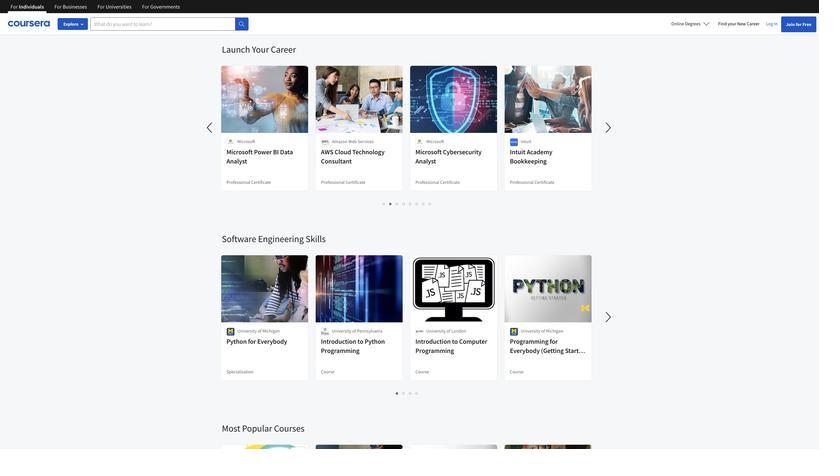 Task type: describe. For each thing, give the bounding box(es) containing it.
8 button
[[427, 200, 434, 208]]

python)
[[524, 356, 546, 364]]

certificate for bookkeeping
[[535, 179, 555, 185]]

web
[[348, 139, 357, 145]]

1 button for 3 button associated with list within the software engineering skills carousel element
[[394, 390, 401, 397]]

2 button for 3 button related to list in "launch your career carousel" element
[[387, 200, 394, 208]]

of for introduction to python programming
[[352, 328, 356, 334]]

to for computer
[[452, 338, 458, 346]]

certificate for technology
[[346, 179, 366, 185]]

1 for 1 button inside "launch your career carousel" element
[[383, 201, 385, 207]]

amazon web services image
[[321, 138, 329, 147]]

introduction for introduction to computer programming
[[416, 338, 451, 346]]

list inside "launch your career carousel" element
[[222, 200, 592, 208]]

started
[[565, 347, 586, 355]]

university of michigan image for programming for everybody (getting started with python)
[[510, 328, 518, 336]]

degrees
[[685, 21, 701, 27]]

programming for introduction to computer programming
[[416, 347, 454, 355]]

join for free
[[786, 21, 812, 27]]

for for governments
[[142, 3, 149, 10]]

professional for intuit academy bookkeeping
[[510, 179, 534, 185]]

microsoft inside 'microsoft power bi data analyst'
[[227, 148, 253, 156]]

list inside the break into the gaming industry carousel element
[[222, 11, 592, 18]]

3 for 3 button associated with list within the software engineering skills carousel element
[[409, 391, 412, 397]]

1 button for 3 button related to list in "launch your career carousel" element
[[381, 200, 387, 208]]

your
[[728, 21, 737, 27]]

pennsylvania
[[357, 328, 382, 334]]

introduction to computer programming
[[416, 338, 487, 355]]

of for introduction to computer programming
[[447, 328, 451, 334]]

everybody for python for everybody
[[257, 338, 287, 346]]

5 for list within the break into the gaming industry carousel element 3 button
[[419, 11, 422, 17]]

intuit image
[[510, 138, 518, 147]]

programming inside programming for everybody (getting started with python)
[[510, 338, 549, 346]]

banner navigation
[[5, 0, 185, 13]]

join for free link
[[781, 16, 817, 32]]

university of michigan for python
[[237, 328, 280, 334]]

4 button for 3 button related to list in "launch your career carousel" element 5 button
[[401, 200, 407, 208]]

3 button for list within the software engineering skills carousel element
[[407, 390, 414, 397]]

3 button for list within the break into the gaming industry carousel element
[[404, 11, 410, 18]]

6 button
[[414, 200, 420, 208]]

4 for list in "launch your career carousel" element
[[403, 201, 405, 207]]

career inside "launch your career carousel" element
[[271, 43, 296, 55]]

individuals
[[19, 3, 44, 10]]

professional certificate for analyst
[[416, 179, 460, 185]]

log in
[[766, 21, 778, 27]]

professional for microsoft cybersecurity analyst
[[416, 179, 439, 185]]

of for python for everybody
[[258, 328, 262, 334]]

microsoft cybersecurity analyst
[[416, 148, 482, 165]]

explore
[[63, 21, 79, 27]]

2 button for list within the break into the gaming industry carousel element 3 button
[[397, 11, 404, 18]]

for governments
[[142, 3, 180, 10]]

coursera image
[[8, 19, 50, 29]]

aws cloud technology consultant
[[321, 148, 385, 165]]

to for python
[[358, 338, 363, 346]]

5 for 3 button related to list in "launch your career carousel" element
[[409, 201, 412, 207]]

professional certificate for bi
[[227, 179, 271, 185]]

businesses
[[63, 3, 87, 10]]

in
[[774, 21, 778, 27]]

programming for introduction to python programming
[[321, 347, 360, 355]]

1 for 1 button in the the break into the gaming industry carousel element
[[393, 11, 395, 17]]

2 for list within the break into the gaming industry carousel element
[[399, 11, 402, 17]]

intuit for intuit
[[521, 139, 531, 145]]

technology
[[352, 148, 385, 156]]

professional certificate for technology
[[321, 179, 366, 185]]

2 for list within the software engineering skills carousel element
[[403, 391, 405, 397]]

most popular courses carousel element
[[219, 403, 819, 449]]

analyst inside microsoft cybersecurity analyst
[[416, 157, 436, 165]]

specialization
[[227, 369, 254, 375]]

amazon web services
[[332, 139, 374, 145]]

consultant
[[321, 157, 352, 165]]

new
[[738, 21, 746, 27]]

intuit for intuit academy bookkeeping
[[510, 148, 526, 156]]

introduction to python programming
[[321, 338, 385, 355]]

introduction for introduction to python programming
[[321, 338, 356, 346]]

python inside introduction to python programming
[[365, 338, 385, 346]]

london
[[452, 328, 466, 334]]

bi
[[273, 148, 279, 156]]

for universities
[[97, 3, 132, 10]]

software
[[222, 233, 256, 245]]

1 for 1 button within the software engineering skills carousel element
[[396, 391, 399, 397]]

of for programming for everybody (getting started with python)
[[541, 328, 545, 334]]

aws
[[321, 148, 333, 156]]

microsoft power bi data analyst
[[227, 148, 293, 165]]

7
[[422, 201, 425, 207]]

8
[[429, 201, 432, 207]]

intuit academy bookkeeping
[[510, 148, 553, 165]]

university for python for everybody
[[237, 328, 257, 334]]

3 button for list in "launch your career carousel" element
[[394, 200, 401, 208]]



Task type: vqa. For each thing, say whether or not it's contained in the screenshot.


Task type: locate. For each thing, give the bounding box(es) containing it.
free
[[803, 21, 812, 27]]

0 horizontal spatial career
[[271, 43, 296, 55]]

to inside 'introduction to computer programming'
[[452, 338, 458, 346]]

0 vertical spatial 4 button
[[410, 11, 417, 18]]

find
[[718, 21, 727, 27]]

1 list from the top
[[222, 11, 592, 18]]

for individuals
[[11, 3, 44, 10]]

1 microsoft image from the left
[[227, 138, 235, 147]]

programming inside 'introduction to computer programming'
[[416, 347, 454, 355]]

bookkeeping
[[510, 157, 547, 165]]

python up 'specialization'
[[227, 338, 247, 346]]

1 university of michigan from the left
[[237, 328, 280, 334]]

for for programming
[[550, 338, 558, 346]]

programming up python)
[[510, 338, 549, 346]]

4 inside the break into the gaming industry carousel element
[[412, 11, 415, 17]]

governments
[[150, 3, 180, 10]]

2 for list in "launch your career carousel" element
[[389, 201, 392, 207]]

1 horizontal spatial for
[[550, 338, 558, 346]]

career right your
[[271, 43, 296, 55]]

for left universities
[[97, 3, 105, 10]]

2 vertical spatial 1
[[396, 391, 399, 397]]

0 vertical spatial 5
[[419, 11, 422, 17]]

for left individuals
[[11, 3, 18, 10]]

for right the join
[[796, 21, 802, 27]]

0 horizontal spatial 3
[[396, 201, 399, 207]]

1 introduction from the left
[[321, 338, 356, 346]]

university of michigan
[[237, 328, 280, 334], [521, 328, 563, 334]]

introduction
[[321, 338, 356, 346], [416, 338, 451, 346]]

professional certificate down 'microsoft power bi data analyst'
[[227, 179, 271, 185]]

of up python for everybody
[[258, 328, 262, 334]]

everybody for programming for everybody (getting started with python)
[[510, 347, 540, 355]]

log
[[766, 21, 773, 27]]

1 horizontal spatial programming
[[416, 347, 454, 355]]

course
[[321, 369, 334, 375], [416, 369, 429, 375], [510, 369, 524, 375]]

1 horizontal spatial university of michigan image
[[510, 328, 518, 336]]

university right the university of london icon
[[426, 328, 446, 334]]

2 microsoft image from the left
[[416, 138, 424, 147]]

0 horizontal spatial introduction
[[321, 338, 356, 346]]

launch your career carousel element
[[202, 24, 616, 213]]

3 list from the top
[[222, 390, 592, 397]]

university up programming for everybody (getting started with python)
[[521, 328, 540, 334]]

2 horizontal spatial 4
[[416, 391, 418, 397]]

5 inside the break into the gaming industry carousel element
[[419, 11, 422, 17]]

2 vertical spatial 3 button
[[407, 390, 414, 397]]

2 horizontal spatial programming
[[510, 338, 549, 346]]

4 professional from the left
[[510, 179, 534, 185]]

2 vertical spatial 3
[[409, 391, 412, 397]]

skills
[[306, 233, 326, 245]]

4 of from the left
[[541, 328, 545, 334]]

7 button
[[420, 200, 427, 208]]

0 horizontal spatial 2
[[389, 201, 392, 207]]

certificate for bi
[[251, 179, 271, 185]]

university of michigan image up python for everybody
[[227, 328, 235, 336]]

1 horizontal spatial 5
[[419, 11, 422, 17]]

data
[[280, 148, 293, 156]]

5 button for 3 button related to list in "launch your career carousel" element
[[407, 200, 414, 208]]

4 professional certificate from the left
[[510, 179, 555, 185]]

3 inside the break into the gaming industry carousel element
[[406, 11, 408, 17]]

universities
[[106, 3, 132, 10]]

programming for everybody (getting started with python)
[[510, 338, 586, 364]]

microsoft image up microsoft cybersecurity analyst
[[416, 138, 424, 147]]

0 vertical spatial 2
[[399, 11, 402, 17]]

2 university of michigan from the left
[[521, 328, 563, 334]]

1 inside the break into the gaming industry carousel element
[[393, 11, 395, 17]]

university for introduction to python programming
[[332, 328, 351, 334]]

0 horizontal spatial 5 button
[[407, 200, 414, 208]]

introduction down the university of london icon
[[416, 338, 451, 346]]

1 button inside the break into the gaming industry carousel element
[[391, 11, 397, 18]]

academy
[[527, 148, 553, 156]]

3 for from the left
[[97, 3, 105, 10]]

1 inside "launch your career carousel" element
[[383, 201, 385, 207]]

courses
[[274, 423, 305, 435]]

with
[[510, 356, 523, 364]]

4 button inside software engineering skills carousel element
[[414, 390, 420, 397]]

university for programming for everybody (getting started with python)
[[521, 328, 540, 334]]

4 button inside "launch your career carousel" element
[[401, 200, 407, 208]]

1 horizontal spatial to
[[452, 338, 458, 346]]

1 analyst from the left
[[227, 157, 247, 165]]

2 university from the left
[[332, 328, 351, 334]]

certificate down 'microsoft power bi data analyst'
[[251, 179, 271, 185]]

1 certificate from the left
[[251, 179, 271, 185]]

1 university of michigan image from the left
[[227, 328, 235, 336]]

2 horizontal spatial 2
[[403, 391, 405, 397]]

(getting
[[541, 347, 564, 355]]

1 university from the left
[[237, 328, 257, 334]]

michigan up python for everybody
[[263, 328, 280, 334]]

2 to from the left
[[452, 338, 458, 346]]

for for universities
[[97, 3, 105, 10]]

1 professional from the left
[[227, 179, 250, 185]]

1 button for list within the break into the gaming industry carousel element 3 button
[[391, 11, 397, 18]]

3 university from the left
[[426, 328, 446, 334]]

microsoft image for microsoft power bi data analyst
[[227, 138, 235, 147]]

0 horizontal spatial course
[[321, 369, 334, 375]]

university of michigan up python for everybody
[[237, 328, 280, 334]]

1 horizontal spatial everybody
[[510, 347, 540, 355]]

for for businesses
[[54, 3, 62, 10]]

online
[[672, 21, 684, 27]]

certificate down microsoft cybersecurity analyst
[[440, 179, 460, 185]]

3 for list within the break into the gaming industry carousel element 3 button
[[406, 11, 408, 17]]

0 vertical spatial everybody
[[257, 338, 287, 346]]

microsoft image for microsoft cybersecurity analyst
[[416, 138, 424, 147]]

0 horizontal spatial analyst
[[227, 157, 247, 165]]

0 vertical spatial 3 button
[[404, 11, 410, 18]]

find your new career link
[[715, 20, 763, 28]]

intuit
[[521, 139, 531, 145], [510, 148, 526, 156]]

1 horizontal spatial career
[[747, 21, 760, 27]]

1 horizontal spatial analyst
[[416, 157, 436, 165]]

5
[[419, 11, 422, 17], [409, 201, 412, 207]]

power
[[254, 148, 272, 156]]

certificate down aws cloud technology consultant
[[346, 179, 366, 185]]

of
[[258, 328, 262, 334], [352, 328, 356, 334], [447, 328, 451, 334], [541, 328, 545, 334]]

1 vertical spatial next slide image
[[601, 310, 616, 325]]

professional for microsoft power bi data analyst
[[227, 179, 250, 185]]

career
[[747, 21, 760, 27], [271, 43, 296, 55]]

next slide image
[[601, 120, 616, 136], [601, 310, 616, 325]]

4 button for 5 button associated with list within the break into the gaming industry carousel element 3 button
[[410, 11, 417, 18]]

to
[[358, 338, 363, 346], [452, 338, 458, 346]]

3
[[406, 11, 408, 17], [396, 201, 399, 207], [409, 391, 412, 397]]

1 horizontal spatial python
[[365, 338, 385, 346]]

0 horizontal spatial 5
[[409, 201, 412, 207]]

1 vertical spatial intuit
[[510, 148, 526, 156]]

0 vertical spatial intuit
[[521, 139, 531, 145]]

1 vertical spatial 2 button
[[387, 200, 394, 208]]

find your new career
[[718, 21, 760, 27]]

to down london
[[452, 338, 458, 346]]

university of michigan image up with
[[510, 328, 518, 336]]

professional certificate down bookkeeping
[[510, 179, 555, 185]]

to down university of pennsylvania at left bottom
[[358, 338, 363, 346]]

services
[[358, 139, 374, 145]]

1 vertical spatial 3
[[396, 201, 399, 207]]

university of london
[[426, 328, 466, 334]]

python
[[227, 338, 247, 346], [365, 338, 385, 346]]

5 inside "launch your career carousel" element
[[409, 201, 412, 207]]

4 for list within the software engineering skills carousel element
[[416, 391, 418, 397]]

3 inside software engineering skills carousel element
[[409, 391, 412, 397]]

1 horizontal spatial university of michigan
[[521, 328, 563, 334]]

python down pennsylvania
[[365, 338, 385, 346]]

for businesses
[[54, 3, 87, 10]]

university of pennsylvania image
[[321, 328, 329, 336]]

your
[[252, 43, 269, 55]]

1 vertical spatial 4 button
[[401, 200, 407, 208]]

course for introduction to python programming
[[321, 369, 334, 375]]

2 horizontal spatial course
[[510, 369, 524, 375]]

What do you want to learn? text field
[[91, 17, 235, 30]]

0 vertical spatial career
[[747, 21, 760, 27]]

2 python from the left
[[365, 338, 385, 346]]

1 vertical spatial 5
[[409, 201, 412, 207]]

0 horizontal spatial 1
[[383, 201, 385, 207]]

professional certificate up 8
[[416, 179, 460, 185]]

1 button inside "launch your career carousel" element
[[381, 200, 387, 208]]

university for introduction to computer programming
[[426, 328, 446, 334]]

for left the governments
[[142, 3, 149, 10]]

1
[[393, 11, 395, 17], [383, 201, 385, 207], [396, 391, 399, 397]]

programming inside introduction to python programming
[[321, 347, 360, 355]]

cloud
[[335, 148, 351, 156]]

3 inside "launch your career carousel" element
[[396, 201, 399, 207]]

programming down university of london
[[416, 347, 454, 355]]

2 certificate from the left
[[346, 179, 366, 185]]

most popular courses
[[222, 423, 305, 435]]

1 horizontal spatial microsoft image
[[416, 138, 424, 147]]

google data analytics professional certificate by google, image
[[505, 445, 592, 449]]

python for everybody
[[227, 338, 287, 346]]

introduction inside 'introduction to computer programming'
[[416, 338, 451, 346]]

2 analyst from the left
[[416, 157, 436, 165]]

4 button inside the break into the gaming industry carousel element
[[410, 11, 417, 18]]

professional certificate down consultant
[[321, 179, 366, 185]]

2 michigan from the left
[[546, 328, 563, 334]]

microsoft inside microsoft cybersecurity analyst
[[416, 148, 442, 156]]

0 vertical spatial 5 button
[[417, 11, 424, 18]]

certificate for analyst
[[440, 179, 460, 185]]

5 button
[[417, 11, 424, 18], [407, 200, 414, 208]]

2 horizontal spatial 1
[[396, 391, 399, 397]]

professional
[[227, 179, 250, 185], [321, 179, 345, 185], [416, 179, 439, 185], [510, 179, 534, 185]]

1 for from the left
[[11, 3, 18, 10]]

university of london image
[[416, 328, 424, 336]]

michigan for programming
[[546, 328, 563, 334]]

1 python from the left
[[227, 338, 247, 346]]

for
[[11, 3, 18, 10], [54, 3, 62, 10], [97, 3, 105, 10], [142, 3, 149, 10]]

2 vertical spatial 2
[[403, 391, 405, 397]]

programming
[[510, 338, 549, 346], [321, 347, 360, 355], [416, 347, 454, 355]]

4 button
[[410, 11, 417, 18], [401, 200, 407, 208], [414, 390, 420, 397]]

2 button inside the break into the gaming industry carousel element
[[397, 11, 404, 18]]

2 introduction from the left
[[416, 338, 451, 346]]

professional certificate for bookkeeping
[[510, 179, 555, 185]]

launch
[[222, 43, 250, 55]]

1 next slide image from the top
[[601, 120, 616, 136]]

1 button
[[391, 11, 397, 18], [381, 200, 387, 208], [394, 390, 401, 397]]

0 vertical spatial 1
[[393, 11, 395, 17]]

launch your career
[[222, 43, 296, 55]]

2 inside the break into the gaming industry carousel element
[[399, 11, 402, 17]]

1 vertical spatial 3 button
[[394, 200, 401, 208]]

analyst
[[227, 157, 247, 165], [416, 157, 436, 165]]

4 for list within the break into the gaming industry carousel element
[[412, 11, 415, 17]]

2 professional certificate from the left
[[321, 179, 366, 185]]

0 vertical spatial 1 button
[[391, 11, 397, 18]]

popular
[[242, 423, 272, 435]]

everybody
[[257, 338, 287, 346], [510, 347, 540, 355]]

university right university of pennsylvania 'icon'
[[332, 328, 351, 334]]

introduction down university of pennsylvania 'icon'
[[321, 338, 356, 346]]

2 inside software engineering skills carousel element
[[403, 391, 405, 397]]

2 vertical spatial 4
[[416, 391, 418, 397]]

2 horizontal spatial for
[[796, 21, 802, 27]]

1 of from the left
[[258, 328, 262, 334]]

3 certificate from the left
[[440, 179, 460, 185]]

1 horizontal spatial 2
[[399, 11, 402, 17]]

analyst inside 'microsoft power bi data analyst'
[[227, 157, 247, 165]]

explore button
[[58, 18, 88, 30]]

michigan
[[263, 328, 280, 334], [546, 328, 563, 334]]

0 vertical spatial next slide image
[[601, 120, 616, 136]]

2 professional from the left
[[321, 179, 345, 185]]

1 horizontal spatial course
[[416, 369, 429, 375]]

3 for 3 button related to list in "launch your career carousel" element
[[396, 201, 399, 207]]

for up 'specialization'
[[248, 338, 256, 346]]

most
[[222, 423, 240, 435]]

4 certificate from the left
[[535, 179, 555, 185]]

engineering
[[258, 233, 304, 245]]

2 list from the top
[[222, 200, 592, 208]]

0 vertical spatial 2 button
[[397, 11, 404, 18]]

software engineering skills
[[222, 233, 326, 245]]

3 course from the left
[[510, 369, 524, 375]]

2 vertical spatial list
[[222, 390, 592, 397]]

0 horizontal spatial for
[[248, 338, 256, 346]]

1 michigan from the left
[[263, 328, 280, 334]]

online degrees button
[[666, 16, 715, 31]]

2 vertical spatial 1 button
[[394, 390, 401, 397]]

0 horizontal spatial michigan
[[263, 328, 280, 334]]

professional for aws cloud technology consultant
[[321, 179, 345, 185]]

2 of from the left
[[352, 328, 356, 334]]

4 inside "launch your career carousel" element
[[403, 201, 405, 207]]

1 to from the left
[[358, 338, 363, 346]]

to inside introduction to python programming
[[358, 338, 363, 346]]

university up python for everybody
[[237, 328, 257, 334]]

list inside software engineering skills carousel element
[[222, 390, 592, 397]]

0 horizontal spatial university of michigan image
[[227, 328, 235, 336]]

list
[[222, 11, 592, 18], [222, 200, 592, 208], [222, 390, 592, 397]]

university of michigan up programming for everybody (getting started with python)
[[521, 328, 563, 334]]

of up programming for everybody (getting started with python)
[[541, 328, 545, 334]]

1 horizontal spatial introduction
[[416, 338, 451, 346]]

1 horizontal spatial 5 button
[[417, 11, 424, 18]]

1 course from the left
[[321, 369, 334, 375]]

0 horizontal spatial university of michigan
[[237, 328, 280, 334]]

0 vertical spatial 4
[[412, 11, 415, 17]]

0 horizontal spatial microsoft image
[[227, 138, 235, 147]]

university
[[237, 328, 257, 334], [332, 328, 351, 334], [426, 328, 446, 334], [521, 328, 540, 334]]

join
[[786, 21, 795, 27]]

michigan up (getting
[[546, 328, 563, 334]]

1 vertical spatial list
[[222, 200, 592, 208]]

1 vertical spatial 1 button
[[381, 200, 387, 208]]

0 horizontal spatial 4
[[403, 201, 405, 207]]

microsoft image up 'microsoft power bi data analyst'
[[227, 138, 235, 147]]

online degrees
[[672, 21, 701, 27]]

3 professional certificate from the left
[[416, 179, 460, 185]]

1 vertical spatial 5 button
[[407, 200, 414, 208]]

for for join
[[796, 21, 802, 27]]

1 button inside software engineering skills carousel element
[[394, 390, 401, 397]]

everybody inside programming for everybody (getting started with python)
[[510, 347, 540, 355]]

1 horizontal spatial 3
[[406, 11, 408, 17]]

4 for from the left
[[142, 3, 149, 10]]

4 inside software engineering skills carousel element
[[416, 391, 418, 397]]

for for individuals
[[11, 3, 18, 10]]

6
[[416, 201, 418, 207]]

software engineering skills carousel element
[[219, 213, 819, 403]]

intuit right the intuit image
[[521, 139, 531, 145]]

python for everybody specialization by university of michigan, image
[[316, 445, 403, 449]]

1 inside software engineering skills carousel element
[[396, 391, 399, 397]]

0 vertical spatial list
[[222, 11, 592, 18]]

0 vertical spatial 3
[[406, 11, 408, 17]]

for inside programming for everybody (getting started with python)
[[550, 338, 558, 346]]

None search field
[[91, 17, 249, 30]]

intuit down the intuit image
[[510, 148, 526, 156]]

2 button for 3 button associated with list within the software engineering skills carousel element
[[401, 390, 407, 397]]

break into the gaming industry carousel element
[[0, 0, 597, 24]]

2 next slide image from the top
[[601, 310, 616, 325]]

university of michigan image for python for everybody
[[227, 328, 235, 336]]

2 course from the left
[[416, 369, 429, 375]]

2 horizontal spatial 3
[[409, 391, 412, 397]]

certificate down bookkeeping
[[535, 179, 555, 185]]

1 professional certificate from the left
[[227, 179, 271, 185]]

programming for everybody (getting started with python) course by university of michigan, image
[[410, 445, 498, 449]]

microsoft
[[237, 139, 255, 145], [426, 139, 444, 145], [227, 148, 253, 156], [416, 148, 442, 156]]

for
[[796, 21, 802, 27], [248, 338, 256, 346], [550, 338, 558, 346]]

introduction inside introduction to python programming
[[321, 338, 356, 346]]

4
[[412, 11, 415, 17], [403, 201, 405, 207], [416, 391, 418, 397]]

log in link
[[763, 20, 781, 28]]

2 inside "launch your career carousel" element
[[389, 201, 392, 207]]

of up introduction to python programming
[[352, 328, 356, 334]]

1 vertical spatial 2
[[389, 201, 392, 207]]

2 button
[[397, 11, 404, 18], [387, 200, 394, 208], [401, 390, 407, 397]]

1 vertical spatial career
[[271, 43, 296, 55]]

university of pennsylvania
[[332, 328, 382, 334]]

for up (getting
[[550, 338, 558, 346]]

2 vertical spatial 2 button
[[401, 390, 407, 397]]

course for introduction to computer programming
[[416, 369, 429, 375]]

cybersecurity
[[443, 148, 482, 156]]

0 horizontal spatial everybody
[[257, 338, 287, 346]]

3 professional from the left
[[416, 179, 439, 185]]

0 horizontal spatial programming
[[321, 347, 360, 355]]

2 university of michigan image from the left
[[510, 328, 518, 336]]

2 vertical spatial 4 button
[[414, 390, 420, 397]]

3 of from the left
[[447, 328, 451, 334]]

1 vertical spatial everybody
[[510, 347, 540, 355]]

5 button for list within the break into the gaming industry carousel element 3 button
[[417, 11, 424, 18]]

amazon
[[332, 139, 348, 145]]

0 horizontal spatial python
[[227, 338, 247, 346]]

university of michigan for programming
[[521, 328, 563, 334]]

2 for from the left
[[54, 3, 62, 10]]

0 horizontal spatial to
[[358, 338, 363, 346]]

computer
[[459, 338, 487, 346]]

intuit inside intuit academy bookkeeping
[[510, 148, 526, 156]]

michigan for python
[[263, 328, 280, 334]]

2
[[399, 11, 402, 17], [389, 201, 392, 207], [403, 391, 405, 397]]

1 horizontal spatial michigan
[[546, 328, 563, 334]]

programming down university of pennsylvania 'icon'
[[321, 347, 360, 355]]

4 university from the left
[[521, 328, 540, 334]]

for left businesses
[[54, 3, 62, 10]]

1 horizontal spatial 1
[[393, 11, 395, 17]]

1 vertical spatial 1
[[383, 201, 385, 207]]

career inside find your new career link
[[747, 21, 760, 27]]

2 button inside software engineering skills carousel element
[[401, 390, 407, 397]]

course for programming for everybody (getting started with python)
[[510, 369, 524, 375]]

1 horizontal spatial 4
[[412, 11, 415, 17]]

microsoft image
[[227, 138, 235, 147], [416, 138, 424, 147]]

university of michigan image
[[227, 328, 235, 336], [510, 328, 518, 336]]

of left london
[[447, 328, 451, 334]]

1 vertical spatial 4
[[403, 201, 405, 207]]

career right new
[[747, 21, 760, 27]]

previous slide image
[[202, 120, 218, 136]]

for for python
[[248, 338, 256, 346]]



